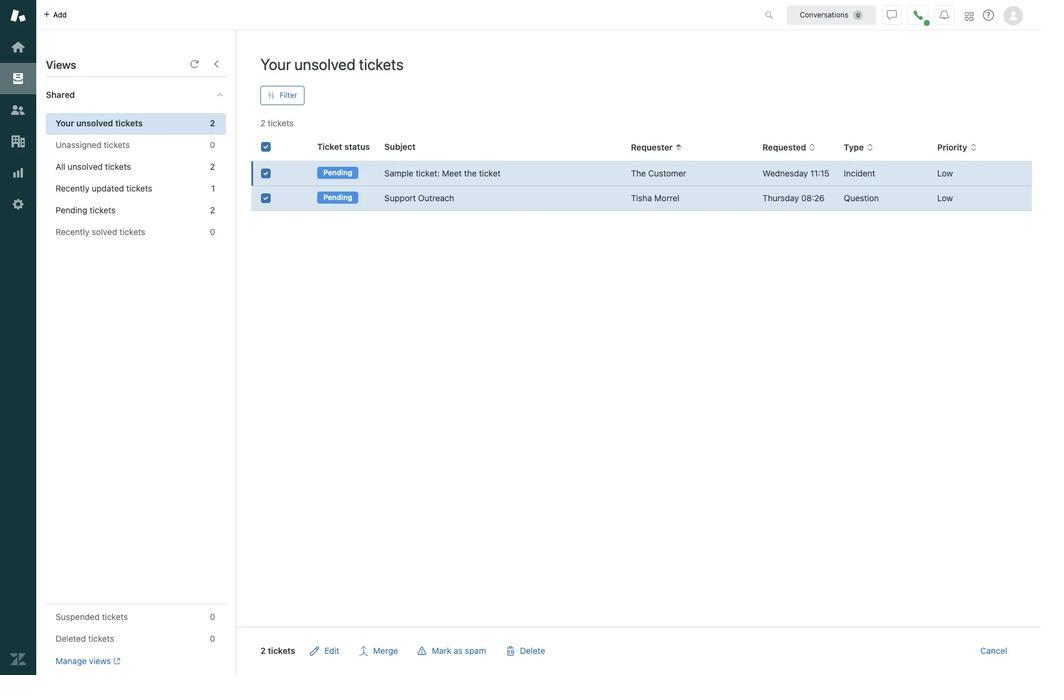 Task type: locate. For each thing, give the bounding box(es) containing it.
unassigned tickets
[[56, 140, 130, 150]]

your up unassigned
[[56, 118, 74, 128]]

2 vertical spatial unsolved
[[68, 161, 103, 172]]

1 vertical spatial recently
[[56, 227, 89, 237]]

recently down 'pending tickets'
[[56, 227, 89, 237]]

suspended
[[56, 612, 100, 622]]

ticket:
[[416, 168, 440, 178]]

0 vertical spatial 2 tickets
[[260, 118, 294, 128]]

recently
[[56, 183, 89, 193], [56, 227, 89, 237]]

4 0 from the top
[[210, 633, 215, 644]]

1 2 tickets from the top
[[260, 118, 294, 128]]

low
[[938, 168, 953, 178], [938, 193, 953, 203]]

cancel button
[[971, 639, 1017, 663]]

your
[[260, 55, 291, 73], [56, 118, 74, 128]]

updated
[[92, 183, 124, 193]]

type
[[844, 142, 864, 152]]

0 vertical spatial your unsolved tickets
[[260, 55, 404, 73]]

edit
[[324, 645, 339, 656]]

1 vertical spatial unsolved
[[76, 118, 113, 128]]

conversations
[[800, 10, 849, 19]]

requester
[[631, 142, 673, 152]]

requester button
[[631, 142, 683, 153]]

conversations button
[[787, 5, 876, 24]]

0 horizontal spatial your unsolved tickets
[[56, 118, 143, 128]]

1 0 from the top
[[210, 140, 215, 150]]

sample
[[384, 168, 413, 178]]

0 for unassigned tickets
[[210, 140, 215, 150]]

recently for recently updated tickets
[[56, 183, 89, 193]]

row down the the
[[251, 186, 1032, 211]]

2 row from the top
[[251, 186, 1032, 211]]

3 0 from the top
[[210, 612, 215, 622]]

2 tickets left edit button on the bottom left of the page
[[260, 645, 295, 656]]

2 low from the top
[[938, 193, 953, 203]]

refresh views pane image
[[190, 59, 199, 69]]

shared heading
[[36, 77, 236, 113]]

tickets
[[359, 55, 404, 73], [115, 118, 143, 128], [268, 118, 294, 128], [104, 140, 130, 150], [105, 161, 131, 172], [126, 183, 152, 193], [90, 205, 116, 215], [119, 227, 145, 237], [102, 612, 128, 622], [88, 633, 114, 644], [268, 645, 295, 656]]

2 for your unsolved tickets
[[210, 118, 215, 128]]

unsolved up filter
[[294, 55, 356, 73]]

priority button
[[938, 142, 977, 153]]

get started image
[[10, 39, 26, 55]]

unsolved
[[294, 55, 356, 73], [76, 118, 113, 128], [68, 161, 103, 172]]

low for incident
[[938, 168, 953, 178]]

1 horizontal spatial your
[[260, 55, 291, 73]]

wednesday 11:15
[[763, 168, 830, 178]]

zendesk support image
[[10, 8, 26, 24]]

tisha
[[631, 193, 652, 203]]

row containing support outreach
[[251, 186, 1032, 211]]

2
[[210, 118, 215, 128], [260, 118, 265, 128], [210, 161, 215, 172], [210, 205, 215, 215], [260, 645, 266, 656]]

2 0 from the top
[[210, 227, 215, 237]]

status
[[344, 141, 370, 152]]

2 inside region
[[260, 645, 266, 656]]

row up tisha
[[251, 161, 1032, 186]]

manage views link
[[56, 656, 120, 667]]

all unsolved tickets
[[56, 161, 131, 172]]

zendesk products image
[[965, 12, 974, 20]]

delete
[[520, 645, 545, 656]]

deleted tickets
[[56, 633, 114, 644]]

your up filter button
[[260, 55, 291, 73]]

1 vertical spatial low
[[938, 193, 953, 203]]

unsolved up unassigned tickets
[[76, 118, 113, 128]]

thursday 08:26
[[763, 193, 825, 203]]

tisha morrel
[[631, 193, 680, 203]]

unassigned
[[56, 140, 102, 150]]

priority
[[938, 142, 967, 152]]

recently down all
[[56, 183, 89, 193]]

requested button
[[763, 142, 816, 153]]

suspended tickets
[[56, 612, 128, 622]]

notifications image
[[940, 10, 949, 20]]

0 horizontal spatial your
[[56, 118, 74, 128]]

as
[[454, 645, 463, 656]]

row
[[251, 161, 1032, 186], [251, 186, 1032, 211]]

2 vertical spatial pending
[[56, 205, 87, 215]]

your unsolved tickets up filter
[[260, 55, 404, 73]]

2 tickets down filter button
[[260, 118, 294, 128]]

ticket
[[317, 141, 342, 152]]

0
[[210, 140, 215, 150], [210, 227, 215, 237], [210, 612, 215, 622], [210, 633, 215, 644]]

views
[[46, 59, 76, 71]]

unsolved down unassigned
[[68, 161, 103, 172]]

filter
[[280, 91, 297, 100]]

your unsolved tickets up unassigned tickets
[[56, 118, 143, 128]]

meet
[[442, 168, 462, 178]]

0 for recently solved tickets
[[210, 227, 215, 237]]

low for question
[[938, 193, 953, 203]]

1 vertical spatial pending
[[323, 193, 352, 202]]

views
[[89, 656, 111, 666]]

0 vertical spatial your
[[260, 55, 291, 73]]

11:15
[[810, 168, 830, 178]]

1 horizontal spatial your unsolved tickets
[[260, 55, 404, 73]]

0 vertical spatial recently
[[56, 183, 89, 193]]

0 vertical spatial pending
[[323, 168, 352, 177]]

1 vertical spatial 2 tickets
[[260, 645, 295, 656]]

cancel
[[981, 645, 1007, 656]]

pending for sample ticket: meet the ticket
[[323, 168, 352, 177]]

1 vertical spatial your
[[56, 118, 74, 128]]

mark as spam
[[432, 645, 486, 656]]

the
[[631, 168, 646, 178]]

pending tickets
[[56, 205, 116, 215]]

2 recently from the top
[[56, 227, 89, 237]]

sample ticket: meet the ticket link
[[384, 167, 501, 179]]

2 tickets
[[260, 118, 294, 128], [260, 645, 295, 656]]

1 low from the top
[[938, 168, 953, 178]]

your unsolved tickets
[[260, 55, 404, 73], [56, 118, 143, 128]]

1 recently from the top
[[56, 183, 89, 193]]

1 row from the top
[[251, 161, 1032, 186]]

pending
[[323, 168, 352, 177], [323, 193, 352, 202], [56, 205, 87, 215]]

edit button
[[300, 639, 349, 663]]

2 2 tickets from the top
[[260, 645, 295, 656]]

0 vertical spatial low
[[938, 168, 953, 178]]

manage
[[56, 656, 87, 666]]

shared
[[46, 89, 75, 100]]

add button
[[36, 0, 74, 30]]

support
[[384, 193, 416, 203]]



Task type: describe. For each thing, give the bounding box(es) containing it.
subject
[[384, 141, 416, 152]]

sample ticket: meet the ticket
[[384, 168, 501, 178]]

admin image
[[10, 196, 26, 212]]

support outreach
[[384, 193, 454, 203]]

ticket
[[479, 168, 501, 178]]

tickets inside now showing 2 tickets region
[[268, 645, 295, 656]]

organizations image
[[10, 134, 26, 149]]

deleted
[[56, 633, 86, 644]]

requested
[[763, 142, 806, 152]]

zendesk image
[[10, 651, 26, 667]]

0 for deleted tickets
[[210, 633, 215, 644]]

customer
[[648, 168, 686, 178]]

the customer
[[631, 168, 686, 178]]

type button
[[844, 142, 874, 153]]

08:26
[[801, 193, 825, 203]]

collapse views pane image
[[212, 59, 221, 69]]

1
[[211, 183, 215, 193]]

outreach
[[418, 193, 454, 203]]

mark as spam button
[[408, 639, 496, 663]]

views image
[[10, 71, 26, 86]]

button displays agent's chat status as invisible. image
[[887, 10, 897, 20]]

recently solved tickets
[[56, 227, 145, 237]]

2 for all unsolved tickets
[[210, 161, 215, 172]]

support outreach link
[[384, 192, 454, 204]]

all
[[56, 161, 65, 172]]

2 tickets inside region
[[260, 645, 295, 656]]

now showing 2 tickets region
[[236, 129, 1041, 675]]

filter button
[[260, 86, 304, 105]]

recently for recently solved tickets
[[56, 227, 89, 237]]

2 for pending tickets
[[210, 205, 215, 215]]

question
[[844, 193, 879, 203]]

merge button
[[349, 639, 408, 663]]

morrel
[[654, 193, 680, 203]]

shared button
[[36, 77, 204, 113]]

0 vertical spatial unsolved
[[294, 55, 356, 73]]

get help image
[[983, 10, 994, 21]]

pending for support outreach
[[323, 193, 352, 202]]

solved
[[92, 227, 117, 237]]

1 vertical spatial your unsolved tickets
[[56, 118, 143, 128]]

(opens in a new tab) image
[[111, 658, 120, 665]]

recently updated tickets
[[56, 183, 152, 193]]

customers image
[[10, 102, 26, 118]]

ticket status
[[317, 141, 370, 152]]

the
[[464, 168, 477, 178]]

wednesday
[[763, 168, 808, 178]]

row containing sample ticket: meet the ticket
[[251, 161, 1032, 186]]

main element
[[0, 0, 36, 675]]

spam
[[465, 645, 486, 656]]

reporting image
[[10, 165, 26, 181]]

0 for suspended tickets
[[210, 612, 215, 622]]

incident
[[844, 168, 875, 178]]

mark
[[432, 645, 451, 656]]

manage views
[[56, 656, 111, 666]]

add
[[53, 10, 67, 19]]

thursday
[[763, 193, 799, 203]]

merge
[[373, 645, 398, 656]]

delete button
[[496, 639, 555, 663]]



Task type: vqa. For each thing, say whether or not it's contained in the screenshot.
Apps to get you started
no



